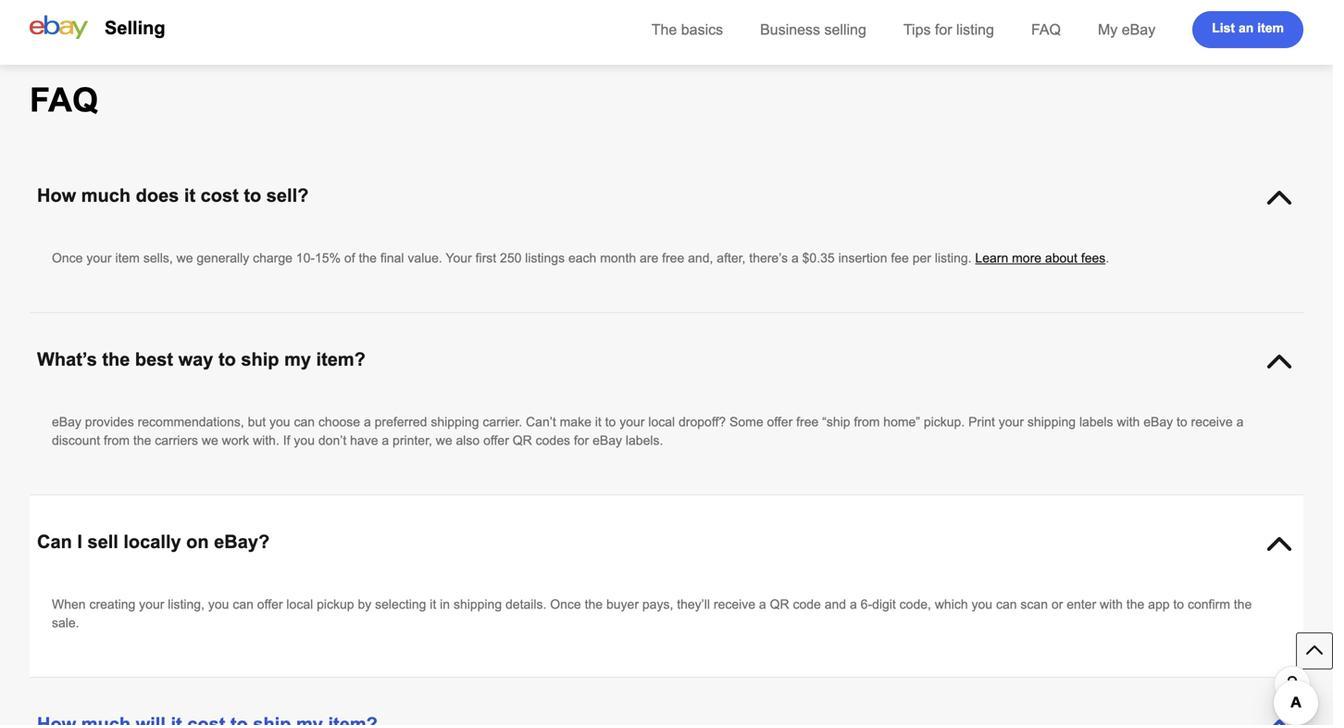 Task type: vqa. For each thing, say whether or not it's contained in the screenshot.
sold
no



Task type: describe. For each thing, give the bounding box(es) containing it.
there's
[[749, 251, 788, 265]]

how much does it cost to sell?
[[37, 185, 309, 206]]

pickup.
[[924, 415, 965, 429]]

charge
[[253, 251, 293, 265]]

business selling
[[760, 21, 867, 38]]

labels
[[1080, 415, 1114, 429]]

local inside when creating your listing, you can offer local pickup by selecting it in shipping details. once the buyer pays, they'll receive a qr code and a 6-digit code, which you can scan or enter with the app to confirm the sale.
[[287, 597, 313, 612]]

home"
[[884, 415, 920, 429]]

to right the make
[[605, 415, 616, 429]]

what's
[[37, 349, 97, 369]]

app
[[1148, 597, 1170, 612]]

also
[[456, 433, 480, 448]]

sell?
[[266, 185, 309, 206]]

0 vertical spatial offer
[[767, 415, 793, 429]]

digit
[[872, 597, 896, 612]]

my
[[284, 349, 311, 369]]

list an item
[[1212, 21, 1284, 35]]

qr inside when creating your listing, you can offer local pickup by selecting it in shipping details. once the buyer pays, they'll receive a qr code and a 6-digit code, which you can scan or enter with the app to confirm the sale.
[[770, 597, 790, 612]]

way
[[178, 349, 213, 369]]

sell
[[87, 532, 118, 552]]

confirm
[[1188, 597, 1231, 612]]

does
[[136, 185, 179, 206]]

your
[[446, 251, 472, 265]]

and,
[[688, 251, 713, 265]]

if
[[283, 433, 290, 448]]

your left sells,
[[86, 251, 112, 265]]

$0.35
[[802, 251, 835, 265]]

details.
[[506, 597, 547, 612]]

you right the which
[[972, 597, 993, 612]]

your right print on the bottom of the page
[[999, 415, 1024, 429]]

it inside when creating your listing, you can offer local pickup by selecting it in shipping details. once the buyer pays, they'll receive a qr code and a 6-digit code, which you can scan or enter with the app to confirm the sale.
[[430, 597, 436, 612]]

shipping inside when creating your listing, you can offer local pickup by selecting it in shipping details. once the buyer pays, they'll receive a qr code and a 6-digit code, which you can scan or enter with the app to confirm the sale.
[[454, 597, 502, 612]]

your up labels.
[[620, 415, 645, 429]]

basics
[[681, 21, 723, 38]]

more
[[1012, 251, 1042, 265]]

much
[[81, 185, 131, 206]]

pays,
[[643, 597, 674, 612]]

list
[[1212, 21, 1235, 35]]

tips for listing
[[904, 21, 994, 38]]

labels.
[[626, 433, 663, 448]]

the right 'confirm'
[[1234, 597, 1252, 612]]

preferred
[[375, 415, 427, 429]]

to right 'way'
[[218, 349, 236, 369]]

code
[[793, 597, 821, 612]]

it inside ebay provides recommendations, but you can choose a preferred shipping carrier. can't make it to your local dropoff? some offer free "ship from home" pickup. print your shipping labels with ebay to receive a discount from the carriers we work with. if you don't have a printer, we also offer qr codes for ebay labels.
[[595, 415, 602, 429]]

about
[[1045, 251, 1078, 265]]

can i sell locally on ebay?
[[37, 532, 270, 552]]

month
[[600, 251, 636, 265]]

after,
[[717, 251, 746, 265]]

business
[[760, 21, 820, 38]]

item for an
[[1258, 21, 1284, 35]]

tips for listing link
[[904, 21, 994, 38]]

make
[[560, 415, 592, 429]]

once your item sells, we generally charge 10-15% of the final value. your first 250 listings each month are free and, after, there's a $0.35 insertion fee per listing. learn more about fees .
[[52, 251, 1110, 265]]

item for your
[[115, 251, 140, 265]]

the basics link
[[652, 21, 723, 38]]

ebay right labels at right bottom
[[1144, 415, 1173, 429]]

provides
[[85, 415, 134, 429]]

the inside ebay provides recommendations, but you can choose a preferred shipping carrier. can't make it to your local dropoff? some offer free "ship from home" pickup. print your shipping labels with ebay to receive a discount from the carriers we work with. if you don't have a printer, we also offer qr codes for ebay labels.
[[133, 433, 151, 448]]

listing
[[957, 21, 994, 38]]

with inside when creating your listing, you can offer local pickup by selecting it in shipping details. once the buyer pays, they'll receive a qr code and a 6-digit code, which you can scan or enter with the app to confirm the sale.
[[1100, 597, 1123, 612]]

code,
[[900, 597, 931, 612]]

how
[[37, 185, 76, 206]]

scan
[[1021, 597, 1048, 612]]

the
[[652, 21, 677, 38]]

by
[[358, 597, 372, 612]]

carriers
[[155, 433, 198, 448]]

faq link
[[1032, 21, 1061, 38]]

to inside when creating your listing, you can offer local pickup by selecting it in shipping details. once the buyer pays, they'll receive a qr code and a 6-digit code, which you can scan or enter with the app to confirm the sale.
[[1174, 597, 1184, 612]]

you right if
[[294, 433, 315, 448]]

print
[[969, 415, 995, 429]]

or
[[1052, 597, 1063, 612]]

free for offer
[[796, 415, 819, 429]]

carrier.
[[483, 415, 522, 429]]

which
[[935, 597, 968, 612]]

qr inside ebay provides recommendations, but you can choose a preferred shipping carrier. can't make it to your local dropoff? some offer free "ship from home" pickup. print your shipping labels with ebay to receive a discount from the carriers we work with. if you don't have a printer, we also offer qr codes for ebay labels.
[[513, 433, 532, 448]]

ebay right my
[[1122, 21, 1156, 38]]

1 horizontal spatial for
[[935, 21, 952, 38]]

with inside ebay provides recommendations, but you can choose a preferred shipping carrier. can't make it to your local dropoff? some offer free "ship from home" pickup. print your shipping labels with ebay to receive a discount from the carriers we work with. if you don't have a printer, we also offer qr codes for ebay labels.
[[1117, 415, 1140, 429]]

generally
[[197, 251, 249, 265]]

learn more about fees link
[[975, 251, 1106, 265]]

can't
[[526, 415, 556, 429]]

sells,
[[143, 251, 173, 265]]

the left buyer
[[585, 597, 603, 612]]

when creating your listing, you can offer local pickup by selecting it in shipping details. once the buyer pays, they'll receive a qr code and a 6-digit code, which you can scan or enter with the app to confirm the sale.
[[52, 597, 1252, 630]]

business selling link
[[760, 21, 867, 38]]

help, opens dialogs image
[[1283, 675, 1302, 693]]

discount
[[52, 433, 100, 448]]

have
[[350, 433, 378, 448]]

insertion
[[839, 251, 888, 265]]

in
[[440, 597, 450, 612]]

per
[[913, 251, 932, 265]]

locally
[[123, 532, 181, 552]]

creating
[[89, 597, 135, 612]]

fees
[[1081, 251, 1106, 265]]

receive inside ebay provides recommendations, but you can choose a preferred shipping carrier. can't make it to your local dropoff? some offer free "ship from home" pickup. print your shipping labels with ebay to receive a discount from the carriers we work with. if you don't have a printer, we also offer qr codes for ebay labels.
[[1191, 415, 1233, 429]]

the right of
[[359, 251, 377, 265]]

"ship
[[822, 415, 851, 429]]

1 vertical spatial from
[[104, 433, 130, 448]]

don't
[[318, 433, 347, 448]]

for inside ebay provides recommendations, but you can choose a preferred shipping carrier. can't make it to your local dropoff? some offer free "ship from home" pickup. print your shipping labels with ebay to receive a discount from the carriers we work with. if you don't have a printer, we also offer qr codes for ebay labels.
[[574, 433, 589, 448]]

the basics
[[652, 21, 723, 38]]

free for are
[[662, 251, 685, 265]]

of
[[344, 251, 355, 265]]

2 horizontal spatial can
[[996, 597, 1017, 612]]

on
[[186, 532, 209, 552]]



Task type: locate. For each thing, give the bounding box(es) containing it.
my ebay
[[1098, 21, 1156, 38]]

to
[[244, 185, 261, 206], [218, 349, 236, 369], [605, 415, 616, 429], [1177, 415, 1188, 429], [1174, 597, 1184, 612]]

1 horizontal spatial offer
[[483, 433, 509, 448]]

local
[[648, 415, 675, 429], [287, 597, 313, 612]]

can inside ebay provides recommendations, but you can choose a preferred shipping carrier. can't make it to your local dropoff? some offer free "ship from home" pickup. print your shipping labels with ebay to receive a discount from the carriers we work with. if you don't have a printer, we also offer qr codes for ebay labels.
[[294, 415, 315, 429]]

0 horizontal spatial can
[[233, 597, 254, 612]]

2 horizontal spatial offer
[[767, 415, 793, 429]]

but
[[248, 415, 266, 429]]

0 vertical spatial with
[[1117, 415, 1140, 429]]

ebay left labels.
[[593, 433, 622, 448]]

can left choose on the bottom of the page
[[294, 415, 315, 429]]

once down how
[[52, 251, 83, 265]]

selling
[[825, 21, 867, 38]]

offer down carrier.
[[483, 433, 509, 448]]

we left work
[[202, 433, 218, 448]]

1 horizontal spatial receive
[[1191, 415, 1233, 429]]

1 horizontal spatial we
[[202, 433, 218, 448]]

your inside when creating your listing, you can offer local pickup by selecting it in shipping details. once the buyer pays, they'll receive a qr code and a 6-digit code, which you can scan or enter with the app to confirm the sale.
[[139, 597, 164, 612]]

i
[[77, 532, 82, 552]]

it left in
[[430, 597, 436, 612]]

final
[[380, 251, 404, 265]]

1 vertical spatial free
[[796, 415, 819, 429]]

offer
[[767, 415, 793, 429], [483, 433, 509, 448], [257, 597, 283, 612]]

1 vertical spatial it
[[595, 415, 602, 429]]

value.
[[408, 251, 442, 265]]

an
[[1239, 21, 1254, 35]]

listing.
[[935, 251, 972, 265]]

qr down can't
[[513, 433, 532, 448]]

ebay provides recommendations, but you can choose a preferred shipping carrier. can't make it to your local dropoff? some offer free "ship from home" pickup. print your shipping labels with ebay to receive a discount from the carriers we work with. if you don't have a printer, we also offer qr codes for ebay labels.
[[52, 415, 1244, 448]]

0 vertical spatial faq
[[1032, 21, 1061, 38]]

1 horizontal spatial qr
[[770, 597, 790, 612]]

they'll
[[677, 597, 710, 612]]

0 vertical spatial item
[[1258, 21, 1284, 35]]

local left pickup
[[287, 597, 313, 612]]

0 horizontal spatial we
[[176, 251, 193, 265]]

can for ship
[[294, 415, 315, 429]]

from down provides
[[104, 433, 130, 448]]

for right tips
[[935, 21, 952, 38]]

0 horizontal spatial from
[[104, 433, 130, 448]]

choose
[[318, 415, 360, 429]]

6-
[[861, 597, 872, 612]]

work
[[222, 433, 249, 448]]

0 horizontal spatial once
[[52, 251, 83, 265]]

it
[[184, 185, 196, 206], [595, 415, 602, 429], [430, 597, 436, 612]]

item right an
[[1258, 21, 1284, 35]]

fee
[[891, 251, 909, 265]]

with.
[[253, 433, 280, 448]]

1 vertical spatial once
[[550, 597, 581, 612]]

1 horizontal spatial can
[[294, 415, 315, 429]]

we
[[176, 251, 193, 265], [202, 433, 218, 448], [436, 433, 452, 448]]

listings
[[525, 251, 565, 265]]

0 vertical spatial local
[[648, 415, 675, 429]]

can left 'scan'
[[996, 597, 1017, 612]]

sale.
[[52, 616, 79, 630]]

my ebay link
[[1098, 21, 1156, 38]]

qr left code
[[770, 597, 790, 612]]

1 vertical spatial with
[[1100, 597, 1123, 612]]

can
[[37, 532, 72, 552]]

offer left pickup
[[257, 597, 283, 612]]

0 vertical spatial qr
[[513, 433, 532, 448]]

tips
[[904, 21, 931, 38]]

0 vertical spatial it
[[184, 185, 196, 206]]

0 vertical spatial receive
[[1191, 415, 1233, 429]]

item?
[[316, 349, 366, 369]]

0 vertical spatial for
[[935, 21, 952, 38]]

0 horizontal spatial free
[[662, 251, 685, 265]]

1 vertical spatial local
[[287, 597, 313, 612]]

1 horizontal spatial free
[[796, 415, 819, 429]]

to right cost
[[244, 185, 261, 206]]

recommendations,
[[138, 415, 244, 429]]

from right "ship
[[854, 415, 880, 429]]

you up if
[[269, 415, 290, 429]]

we right sells,
[[176, 251, 193, 265]]

a
[[792, 251, 799, 265], [364, 415, 371, 429], [1237, 415, 1244, 429], [382, 433, 389, 448], [759, 597, 766, 612], [850, 597, 857, 612]]

it right the make
[[595, 415, 602, 429]]

once inside when creating your listing, you can offer local pickup by selecting it in shipping details. once the buyer pays, they'll receive a qr code and a 6-digit code, which you can scan or enter with the app to confirm the sale.
[[550, 597, 581, 612]]

what's the best way to ship my item?
[[37, 349, 366, 369]]

15%
[[315, 251, 341, 265]]

1 vertical spatial faq
[[30, 81, 98, 119]]

with right labels at right bottom
[[1117, 415, 1140, 429]]

pickup
[[317, 597, 354, 612]]

it left cost
[[184, 185, 196, 206]]

1 horizontal spatial once
[[550, 597, 581, 612]]

can
[[294, 415, 315, 429], [233, 597, 254, 612], [996, 597, 1017, 612]]

1 horizontal spatial faq
[[1032, 21, 1061, 38]]

0 vertical spatial from
[[854, 415, 880, 429]]

we left "also"
[[436, 433, 452, 448]]

.
[[1106, 251, 1110, 265]]

learn
[[975, 251, 1009, 265]]

free inside ebay provides recommendations, but you can choose a preferred shipping carrier. can't make it to your local dropoff? some offer free "ship from home" pickup. print your shipping labels with ebay to receive a discount from the carriers we work with. if you don't have a printer, we also offer qr codes for ebay labels.
[[796, 415, 819, 429]]

enter
[[1067, 597, 1097, 612]]

receive
[[1191, 415, 1233, 429], [714, 597, 756, 612]]

1 vertical spatial receive
[[714, 597, 756, 612]]

2 vertical spatial offer
[[257, 597, 283, 612]]

can for ebay?
[[233, 597, 254, 612]]

0 vertical spatial once
[[52, 251, 83, 265]]

0 horizontal spatial qr
[[513, 433, 532, 448]]

qr
[[513, 433, 532, 448], [770, 597, 790, 612]]

with right enter
[[1100, 597, 1123, 612]]

free left "ship
[[796, 415, 819, 429]]

0 vertical spatial free
[[662, 251, 685, 265]]

2 vertical spatial it
[[430, 597, 436, 612]]

0 horizontal spatial offer
[[257, 597, 283, 612]]

0 horizontal spatial for
[[574, 433, 589, 448]]

2 horizontal spatial we
[[436, 433, 452, 448]]

printer,
[[393, 433, 432, 448]]

ship
[[241, 349, 279, 369]]

can right listing, in the bottom left of the page
[[233, 597, 254, 612]]

item left sells,
[[115, 251, 140, 265]]

item
[[1258, 21, 1284, 35], [115, 251, 140, 265]]

for
[[935, 21, 952, 38], [574, 433, 589, 448]]

with
[[1117, 415, 1140, 429], [1100, 597, 1123, 612]]

offer right some
[[767, 415, 793, 429]]

each
[[569, 251, 597, 265]]

1 horizontal spatial local
[[648, 415, 675, 429]]

0 horizontal spatial receive
[[714, 597, 756, 612]]

shipping right in
[[454, 597, 502, 612]]

shipping up "also"
[[431, 415, 479, 429]]

you right listing, in the bottom left of the page
[[208, 597, 229, 612]]

ebay up discount
[[52, 415, 81, 429]]

local inside ebay provides recommendations, but you can choose a preferred shipping carrier. can't make it to your local dropoff? some offer free "ship from home" pickup. print your shipping labels with ebay to receive a discount from the carriers we work with. if you don't have a printer, we also offer qr codes for ebay labels.
[[648, 415, 675, 429]]

list an item link
[[1193, 11, 1304, 48]]

the
[[359, 251, 377, 265], [102, 349, 130, 369], [133, 433, 151, 448], [585, 597, 603, 612], [1127, 597, 1145, 612], [1234, 597, 1252, 612]]

your left listing, in the bottom left of the page
[[139, 597, 164, 612]]

to right labels at right bottom
[[1177, 415, 1188, 429]]

receive inside when creating your listing, you can offer local pickup by selecting it in shipping details. once the buyer pays, they'll receive a qr code and a 6-digit code, which you can scan or enter with the app to confirm the sale.
[[714, 597, 756, 612]]

listing,
[[168, 597, 205, 612]]

250
[[500, 251, 522, 265]]

for down the make
[[574, 433, 589, 448]]

are
[[640, 251, 659, 265]]

offer inside when creating your listing, you can offer local pickup by selecting it in shipping details. once the buyer pays, they'll receive a qr code and a 6-digit code, which you can scan or enter with the app to confirm the sale.
[[257, 597, 283, 612]]

free
[[662, 251, 685, 265], [796, 415, 819, 429]]

free right are
[[662, 251, 685, 265]]

selling
[[105, 18, 165, 38]]

1 vertical spatial qr
[[770, 597, 790, 612]]

shipping left labels at right bottom
[[1028, 415, 1076, 429]]

1 vertical spatial item
[[115, 251, 140, 265]]

codes
[[536, 433, 570, 448]]

0 horizontal spatial it
[[184, 185, 196, 206]]

the left 'best'
[[102, 349, 130, 369]]

dropoff?
[[679, 415, 726, 429]]

0 horizontal spatial local
[[287, 597, 313, 612]]

1 horizontal spatial item
[[1258, 21, 1284, 35]]

1 vertical spatial offer
[[483, 433, 509, 448]]

to right app
[[1174, 597, 1184, 612]]

1 vertical spatial for
[[574, 433, 589, 448]]

shipping
[[431, 415, 479, 429], [1028, 415, 1076, 429], [454, 597, 502, 612]]

local up labels.
[[648, 415, 675, 429]]

1 horizontal spatial from
[[854, 415, 880, 429]]

0 horizontal spatial faq
[[30, 81, 98, 119]]

best
[[135, 349, 173, 369]]

buyer
[[606, 597, 639, 612]]

once right "details."
[[550, 597, 581, 612]]

1 horizontal spatial it
[[430, 597, 436, 612]]

my
[[1098, 21, 1118, 38]]

the left carriers
[[133, 433, 151, 448]]

2 horizontal spatial it
[[595, 415, 602, 429]]

the left app
[[1127, 597, 1145, 612]]

some
[[730, 415, 764, 429]]

0 horizontal spatial item
[[115, 251, 140, 265]]



